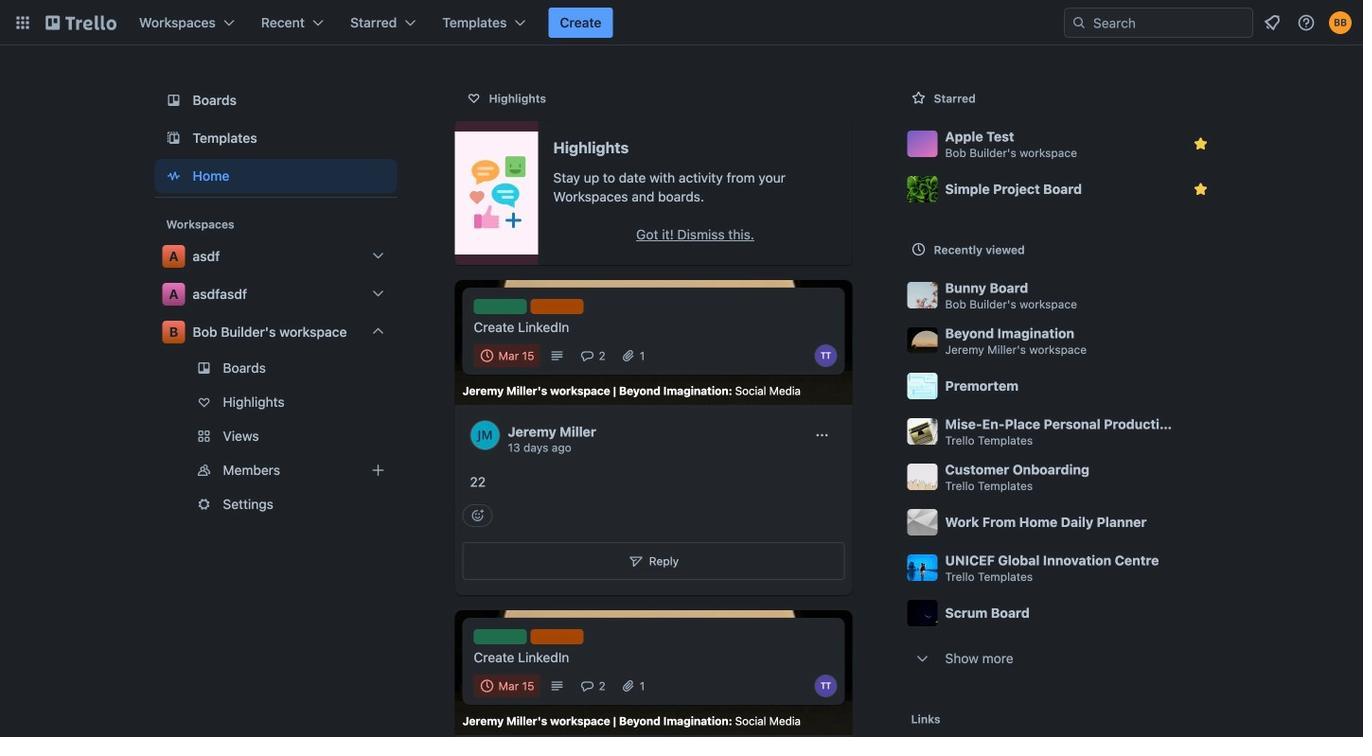 Task type: vqa. For each thing, say whether or not it's contained in the screenshot.
topmost Starred Icon
no



Task type: describe. For each thing, give the bounding box(es) containing it.
Search field
[[1087, 9, 1253, 36]]

2 color: orange, title: none image from the top
[[531, 630, 584, 645]]

color: green, title: none image for second color: orange, title: none 'image' from the bottom of the page
[[474, 299, 527, 314]]

color: green, title: none image for second color: orange, title: none 'image'
[[474, 630, 527, 645]]

open information menu image
[[1297, 13, 1316, 32]]

click to unstar apple test. it will be removed from your starred list. image
[[1191, 134, 1210, 153]]

bob builder (bobbuilder40) image
[[1329, 11, 1352, 34]]



Task type: locate. For each thing, give the bounding box(es) containing it.
search image
[[1072, 15, 1087, 30]]

1 vertical spatial color: green, title: none image
[[474, 630, 527, 645]]

add image
[[367, 459, 390, 482]]

board image
[[162, 89, 185, 112]]

1 color: green, title: none image from the top
[[474, 299, 527, 314]]

1 color: orange, title: none image from the top
[[531, 299, 584, 314]]

template board image
[[162, 127, 185, 150]]

home image
[[162, 165, 185, 187]]

back to home image
[[45, 8, 116, 38]]

click to unstar simple project board. it will be removed from your starred list. image
[[1191, 180, 1210, 199]]

add reaction image
[[462, 505, 493, 527]]

color: green, title: none image
[[474, 299, 527, 314], [474, 630, 527, 645]]

primary element
[[0, 0, 1363, 45]]

0 notifications image
[[1261, 11, 1284, 34]]

0 vertical spatial color: green, title: none image
[[474, 299, 527, 314]]

0 vertical spatial color: orange, title: none image
[[531, 299, 584, 314]]

2 color: green, title: none image from the top
[[474, 630, 527, 645]]

color: orange, title: none image
[[531, 299, 584, 314], [531, 630, 584, 645]]

1 vertical spatial color: orange, title: none image
[[531, 630, 584, 645]]



